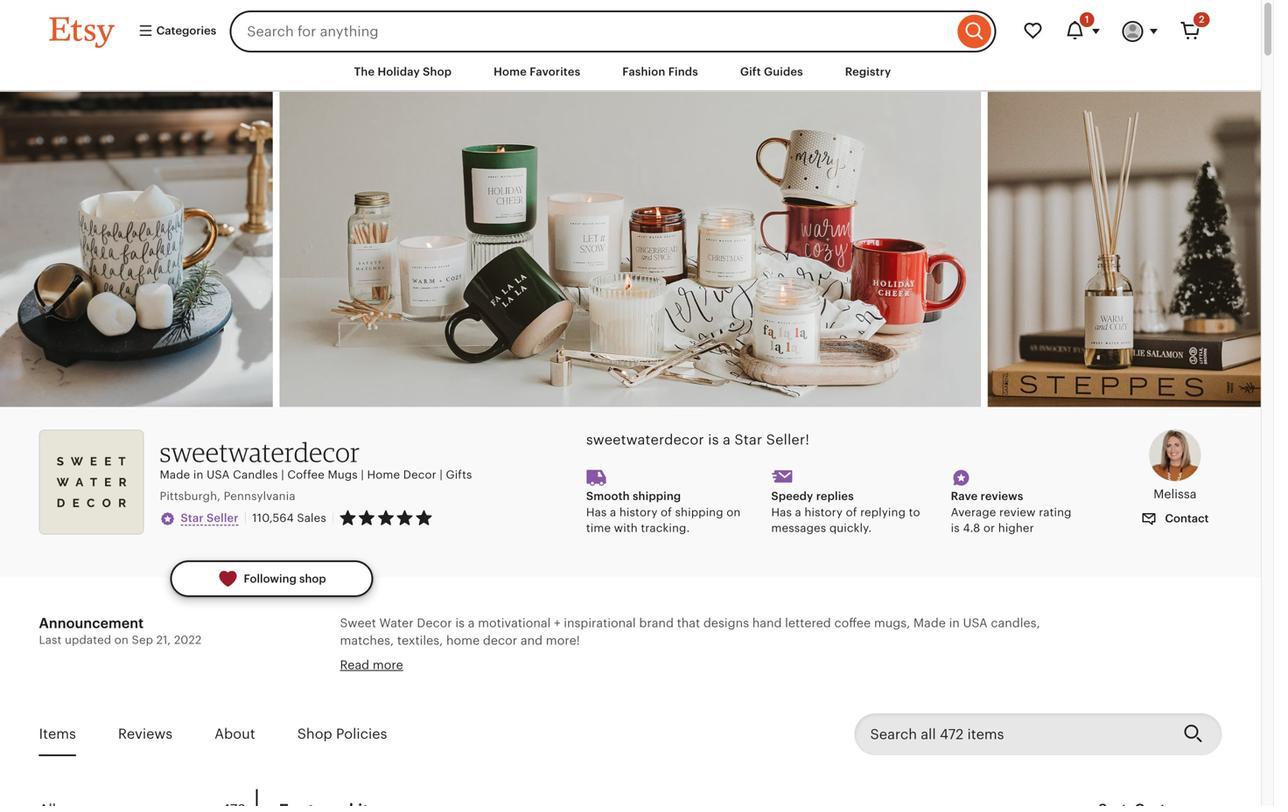 Task type: describe. For each thing, give the bounding box(es) containing it.
home favorites link
[[481, 56, 594, 88]]

hand inside our owner + designer melissa hand letters and designs each item at swd! in our pittsburgh, pa candle factory, we proudly make our gluten, lead, and phthalate free candles.  all of our candles are made from high quality fragrance oil and a soy based kosher wax.  many scents even contain essential oils!
[[520, 668, 549, 682]]

on inside smooth shipping has a history of shipping on time with tracking.
[[727, 506, 741, 519]]

are
[[708, 685, 726, 699]]

decor inside sweet water decor is a motivational + inspirational brand that designs hand lettered coffee mugs, made in usa candles, matches, textiles, home decor and more!
[[417, 617, 452, 631]]

following shop button
[[170, 561, 373, 598]]

sweetwaterdecor made in usa candles | coffee mugs | home decor | gifts
[[160, 436, 472, 482]]

in inside sweet water decor is a motivational + inspirational brand that designs hand lettered coffee mugs, made in usa candles, matches, textiles, home decor and more!
[[949, 617, 960, 631]]

reviews link
[[118, 715, 172, 755]]

gift guides link
[[727, 56, 816, 88]]

home inside "sweetwaterdecor made in usa candles | coffee mugs | home decor | gifts"
[[367, 469, 400, 482]]

wax.
[[340, 702, 367, 716]]

time
[[586, 522, 611, 535]]

and down designer
[[439, 685, 461, 699]]

following
[[244, 573, 297, 586]]

history for quickly.
[[805, 506, 843, 519]]

1 horizontal spatial star
[[735, 432, 763, 448]]

registry link
[[832, 56, 904, 88]]

is inside sweet water decor is a motivational + inspirational brand that designs hand lettered coffee mugs, made in usa candles, matches, textiles, home decor and more!
[[455, 617, 465, 631]]

seller!
[[766, 432, 810, 448]]

menu bar containing the holiday shop
[[18, 53, 1243, 92]]

coffee
[[834, 617, 871, 631]]

history for with
[[620, 506, 658, 519]]

sweet
[[340, 617, 376, 631]]

lead,
[[407, 685, 436, 699]]

gluten,
[[363, 685, 404, 699]]

the holiday shop link
[[341, 56, 465, 88]]

high
[[797, 685, 823, 699]]

star seller
[[181, 512, 239, 525]]

items
[[39, 727, 76, 743]]

sales
[[297, 512, 326, 525]]

water
[[379, 617, 414, 631]]

read more link
[[340, 659, 403, 673]]

based
[[1005, 685, 1041, 699]]

melissa image
[[1149, 429, 1201, 482]]

gift
[[740, 65, 761, 78]]

a left seller!
[[723, 432, 731, 448]]

guides
[[764, 65, 803, 78]]

categories banner
[[18, 0, 1243, 53]]

usa inside "sweetwaterdecor made in usa candles | coffee mugs | home decor | gifts"
[[207, 469, 230, 482]]

pa
[[882, 668, 897, 682]]

featured in:
[[340, 737, 420, 751]]

factory,
[[943, 668, 988, 682]]

holiday
[[378, 65, 420, 78]]

star_seller image
[[160, 511, 175, 527]]

tracking.
[[641, 522, 690, 535]]

sweetwaterdecor for sweetwaterdecor made in usa candles | coffee mugs | home decor | gifts
[[160, 436, 360, 469]]

policies
[[336, 727, 387, 743]]

we
[[991, 668, 1008, 682]]

or
[[984, 522, 995, 535]]

home inside "home favorites" link
[[494, 65, 527, 78]]

decor inside "sweetwaterdecor made in usa candles | coffee mugs | home decor | gifts"
[[403, 469, 436, 482]]

1 vertical spatial shipping
[[675, 506, 723, 519]]

shop policies
[[297, 727, 387, 743]]

shop
[[299, 573, 326, 586]]

made inside "sweetwaterdecor made in usa candles | coffee mugs | home decor | gifts"
[[160, 469, 190, 482]]

Search for anything text field
[[230, 11, 953, 53]]

speedy
[[771, 490, 813, 503]]

made
[[730, 685, 763, 699]]

make
[[1060, 668, 1091, 682]]

speedy replies has a history of replying to messages quickly.
[[771, 490, 920, 535]]

phthalate
[[465, 685, 520, 699]]

decor
[[483, 634, 517, 648]]

at
[[728, 668, 740, 682]]

many
[[370, 702, 401, 716]]

mugs
[[328, 469, 358, 482]]

lettered
[[785, 617, 831, 631]]

candles
[[659, 685, 705, 699]]

21,
[[156, 634, 171, 647]]

soy
[[982, 685, 1002, 699]]

| inside the | 110,564 sales |
[[332, 512, 335, 525]]

fragrance
[[869, 685, 926, 699]]

a inside speedy replies has a history of replying to messages quickly.
[[795, 506, 802, 519]]

even
[[446, 702, 474, 716]]

favorites
[[530, 65, 580, 78]]

inspirational
[[564, 617, 636, 631]]

0 horizontal spatial shop
[[297, 727, 332, 743]]

designer
[[418, 668, 470, 682]]

home favorites
[[494, 65, 580, 78]]

is inside rave reviews average review rating is 4.8 or higher
[[951, 522, 960, 535]]

oils!
[[580, 702, 604, 716]]

1 horizontal spatial is
[[708, 432, 719, 448]]

replies
[[816, 490, 854, 503]]

owner
[[366, 668, 405, 682]]

candles,
[[991, 617, 1040, 631]]

our owner + designer melissa hand letters and designs each item at swd! in our pittsburgh, pa candle factory, we proudly make our gluten, lead, and phthalate free candles.  all of our candles are made from high quality fragrance oil and a soy based kosher wax.  many scents even contain essential oils!
[[340, 668, 1091, 716]]

+ inside sweet water decor is a motivational + inspirational brand that designs hand lettered coffee mugs, made in usa candles, matches, textiles, home decor and more!
[[554, 617, 561, 631]]

featured
[[340, 737, 401, 751]]

1 horizontal spatial our
[[636, 685, 656, 699]]

a inside smooth shipping has a history of shipping on time with tracking.
[[610, 506, 616, 519]]

scents
[[405, 702, 443, 716]]

0 horizontal spatial our
[[340, 685, 360, 699]]

on inside announcement last updated on sep 21, 2022
[[114, 634, 129, 647]]

contain
[[477, 702, 522, 716]]

made inside sweet water decor is a motivational + inspirational brand that designs hand lettered coffee mugs, made in usa candles, matches, textiles, home decor and more!
[[914, 617, 946, 631]]

matches,
[[340, 634, 394, 648]]

sweetwaterdecor is a star seller!
[[586, 432, 810, 448]]

fashion finds
[[622, 65, 698, 78]]

pennsylvania
[[224, 490, 295, 503]]

melissa inside melissa link
[[1154, 487, 1197, 501]]

reviews
[[118, 727, 172, 743]]

seller
[[207, 512, 239, 525]]

usa inside sweet water decor is a motivational + inspirational brand that designs hand lettered coffee mugs, made in usa candles, matches, textiles, home decor and more!
[[963, 617, 988, 631]]

read more
[[340, 659, 403, 673]]

0 vertical spatial shipping
[[633, 490, 681, 503]]

sweet water decor is a motivational + inspirational brand that designs hand lettered coffee mugs, made in usa candles, matches, textiles, home decor and more!
[[340, 617, 1040, 648]]

a inside our owner + designer melissa hand letters and designs each item at swd! in our pittsburgh, pa candle factory, we proudly make our gluten, lead, and phthalate free candles.  all of our candles are made from high quality fragrance oil and a soy based kosher wax.  many scents even contain essential oils!
[[972, 685, 979, 699]]

contact
[[1162, 513, 1209, 526]]

| right mugs
[[361, 469, 364, 482]]



Task type: vqa. For each thing, say whether or not it's contained in the screenshot.
SALE!!!
no



Task type: locate. For each thing, give the bounding box(es) containing it.
0 vertical spatial pittsburgh,
[[160, 490, 221, 503]]

sweetwaterdecor for sweetwaterdecor is a star seller!
[[586, 432, 704, 448]]

essential
[[525, 702, 577, 716]]

more!
[[546, 634, 580, 648]]

1 horizontal spatial designs
[[704, 617, 749, 631]]

0 horizontal spatial designs
[[618, 668, 664, 682]]

1 button
[[1054, 11, 1112, 53]]

oil
[[929, 685, 943, 699]]

designs left "each"
[[618, 668, 664, 682]]

of up quickly.
[[846, 506, 857, 519]]

read
[[340, 659, 369, 673]]

and down motivational
[[521, 634, 543, 648]]

Search all 472 items text field
[[855, 714, 1170, 756]]

pittsburgh, up quality at bottom
[[815, 668, 879, 682]]

to
[[909, 506, 920, 519]]

of inside speedy replies has a history of replying to messages quickly.
[[846, 506, 857, 519]]

glamour magazine
[[340, 788, 461, 802]]

hand inside sweet water decor is a motivational + inspirational brand that designs hand lettered coffee mugs, made in usa candles, matches, textiles, home decor and more!
[[752, 617, 782, 631]]

is left seller!
[[708, 432, 719, 448]]

melissa
[[1154, 487, 1197, 501], [473, 668, 516, 682]]

contact button
[[1128, 503, 1222, 536]]

is up home
[[455, 617, 465, 631]]

motivational
[[478, 617, 551, 631]]

messages
[[771, 522, 826, 535]]

has down speedy
[[771, 506, 792, 519]]

1 vertical spatial is
[[951, 522, 960, 535]]

and inside sweet water decor is a motivational + inspirational brand that designs hand lettered coffee mugs, made in usa candles, matches, textiles, home decor and more!
[[521, 634, 543, 648]]

1 horizontal spatial usa
[[963, 617, 988, 631]]

0 vertical spatial designs
[[704, 617, 749, 631]]

is
[[708, 432, 719, 448], [951, 522, 960, 535], [455, 617, 465, 631]]

has inside speedy replies has a history of replying to messages quickly.
[[771, 506, 792, 519]]

in up "pittsburgh, pennsylvania"
[[193, 469, 204, 482]]

gifts
[[446, 469, 472, 482]]

categories
[[154, 24, 216, 37]]

0 horizontal spatial is
[[455, 617, 465, 631]]

of inside smooth shipping has a history of shipping on time with tracking.
[[661, 506, 672, 519]]

melissa inside our owner + designer melissa hand letters and designs each item at swd! in our pittsburgh, pa candle factory, we proudly make our gluten, lead, and phthalate free candles.  all of our candles are made from high quality fragrance oil and a soy based kosher wax.  many scents even contain essential oils!
[[473, 668, 516, 682]]

history
[[620, 506, 658, 519], [805, 506, 843, 519]]

categories button
[[125, 16, 224, 47]]

a inside sweet water decor is a motivational + inspirational brand that designs hand lettered coffee mugs, made in usa candles, matches, textiles, home decor and more!
[[468, 617, 475, 631]]

melissa link
[[1128, 429, 1222, 503]]

2 history from the left
[[805, 506, 843, 519]]

home
[[446, 634, 480, 648]]

1 horizontal spatial +
[[554, 617, 561, 631]]

1 horizontal spatial melissa
[[1154, 487, 1197, 501]]

has inside smooth shipping has a history of shipping on time with tracking.
[[586, 506, 607, 519]]

0 vertical spatial +
[[554, 617, 561, 631]]

fashion
[[622, 65, 666, 78]]

1 horizontal spatial of
[[661, 506, 672, 519]]

quality
[[826, 685, 866, 699]]

0 horizontal spatial usa
[[207, 469, 230, 482]]

sweetwaterdecor up 'smooth'
[[586, 432, 704, 448]]

finds
[[668, 65, 698, 78]]

melissa up contact "button"
[[1154, 487, 1197, 501]]

1 vertical spatial star
[[181, 512, 204, 525]]

1 vertical spatial in
[[949, 617, 960, 631]]

1 horizontal spatial has
[[771, 506, 792, 519]]

sweetwaterdecor inside "sweetwaterdecor made in usa candles | coffee mugs | home decor | gifts"
[[160, 436, 360, 469]]

higher
[[998, 522, 1034, 535]]

pittsburgh, inside our owner + designer melissa hand letters and designs each item at swd! in our pittsburgh, pa candle factory, we proudly make our gluten, lead, and phthalate free candles.  all of our candles are made from high quality fragrance oil and a soy based kosher wax.  many scents even contain essential oils!
[[815, 668, 879, 682]]

1 vertical spatial hand
[[520, 668, 549, 682]]

0 horizontal spatial made
[[160, 469, 190, 482]]

candles.
[[550, 685, 599, 699]]

1 vertical spatial +
[[408, 668, 415, 682]]

+ up lead,
[[408, 668, 415, 682]]

usa up "pittsburgh, pennsylvania"
[[207, 469, 230, 482]]

made
[[160, 469, 190, 482], [914, 617, 946, 631]]

history inside speedy replies has a history of replying to messages quickly.
[[805, 506, 843, 519]]

1 horizontal spatial hand
[[752, 617, 782, 631]]

reviews
[[981, 490, 1024, 503]]

1 vertical spatial designs
[[618, 668, 664, 682]]

shop left policies
[[297, 727, 332, 743]]

shipping
[[633, 490, 681, 503], [675, 506, 723, 519]]

2 horizontal spatial our
[[792, 668, 812, 682]]

home right mugs
[[367, 469, 400, 482]]

| right sales
[[332, 512, 335, 525]]

none search field inside categories banner
[[230, 11, 996, 53]]

0 horizontal spatial star
[[181, 512, 204, 525]]

has for has a history of replying to messages quickly.
[[771, 506, 792, 519]]

each
[[667, 668, 696, 682]]

2
[[1199, 14, 1205, 25]]

made right mugs,
[[914, 617, 946, 631]]

| left gifts
[[440, 469, 443, 482]]

our
[[340, 668, 362, 682]]

designs right that
[[704, 617, 749, 631]]

0 horizontal spatial pittsburgh,
[[160, 490, 221, 503]]

has
[[586, 506, 607, 519], [771, 506, 792, 519]]

history down replies
[[805, 506, 843, 519]]

0 horizontal spatial hand
[[520, 668, 549, 682]]

1 has from the left
[[586, 506, 607, 519]]

on down the sweetwaterdecor is a star seller!
[[727, 506, 741, 519]]

0 vertical spatial usa
[[207, 469, 230, 482]]

0 vertical spatial on
[[727, 506, 741, 519]]

following shop
[[244, 573, 326, 586]]

on
[[727, 506, 741, 519], [114, 634, 129, 647]]

our right the in
[[792, 668, 812, 682]]

fashion finds link
[[609, 56, 711, 88]]

in up factory,
[[949, 617, 960, 631]]

about link
[[214, 715, 255, 755]]

on left sep
[[114, 634, 129, 647]]

1
[[1085, 14, 1089, 25]]

1 horizontal spatial pittsburgh,
[[815, 668, 879, 682]]

home left favorites
[[494, 65, 527, 78]]

2 horizontal spatial is
[[951, 522, 960, 535]]

of right all
[[621, 685, 633, 699]]

designs inside our owner + designer melissa hand letters and designs each item at swd! in our pittsburgh, pa candle factory, we proudly make our gluten, lead, and phthalate free candles.  all of our candles are made from high quality fragrance oil and a soy based kosher wax.  many scents even contain essential oils!
[[618, 668, 664, 682]]

melissa up phthalate
[[473, 668, 516, 682]]

a left soy
[[972, 685, 979, 699]]

decor up the textiles, on the bottom left
[[417, 617, 452, 631]]

0 vertical spatial decor
[[403, 469, 436, 482]]

designs inside sweet water decor is a motivational + inspirational brand that designs hand lettered coffee mugs, made in usa candles, matches, textiles, home decor and more!
[[704, 617, 749, 631]]

updated
[[65, 634, 111, 647]]

0 horizontal spatial of
[[621, 685, 633, 699]]

0 horizontal spatial home
[[367, 469, 400, 482]]

0 horizontal spatial has
[[586, 506, 607, 519]]

the holiday shop
[[354, 65, 452, 78]]

0 horizontal spatial on
[[114, 634, 129, 647]]

letters
[[553, 668, 590, 682]]

1 horizontal spatial made
[[914, 617, 946, 631]]

swd!
[[743, 668, 774, 682]]

1 history from the left
[[620, 506, 658, 519]]

star right star_seller image
[[181, 512, 204, 525]]

decor left gifts
[[403, 469, 436, 482]]

menu bar
[[18, 53, 1243, 92]]

a up home
[[468, 617, 475, 631]]

0 horizontal spatial sweetwaterdecor
[[160, 436, 360, 469]]

coffee
[[287, 469, 325, 482]]

our right all
[[636, 685, 656, 699]]

0 vertical spatial home
[[494, 65, 527, 78]]

| right seller
[[244, 511, 247, 525]]

1 vertical spatial decor
[[417, 617, 452, 631]]

has up 'time'
[[586, 506, 607, 519]]

in
[[778, 668, 789, 682]]

+ inside our owner + designer melissa hand letters and designs each item at swd! in our pittsburgh, pa candle factory, we proudly make our gluten, lead, and phthalate free candles.  all of our candles are made from high quality fragrance oil and a soy based kosher wax.  many scents even contain essential oils!
[[408, 668, 415, 682]]

1 horizontal spatial on
[[727, 506, 741, 519]]

is left the 4.8
[[951, 522, 960, 535]]

shop policies link
[[297, 715, 387, 755]]

|
[[281, 469, 284, 482], [361, 469, 364, 482], [440, 469, 443, 482], [244, 511, 247, 525], [332, 512, 335, 525]]

0 horizontal spatial +
[[408, 668, 415, 682]]

more
[[373, 659, 403, 673]]

rave
[[951, 490, 978, 503]]

mugs,
[[874, 617, 910, 631]]

registry
[[845, 65, 891, 78]]

pittsburgh, up star seller button
[[160, 490, 221, 503]]

1 horizontal spatial home
[[494, 65, 527, 78]]

0 vertical spatial shop
[[423, 65, 452, 78]]

1 vertical spatial on
[[114, 634, 129, 647]]

rave reviews average review rating is 4.8 or higher
[[951, 490, 1072, 535]]

4.8
[[963, 522, 980, 535]]

has for has a history of shipping on time with tracking.
[[586, 506, 607, 519]]

0 vertical spatial star
[[735, 432, 763, 448]]

our down our
[[340, 685, 360, 699]]

of inside our owner + designer melissa hand letters and designs each item at swd! in our pittsburgh, pa candle factory, we proudly make our gluten, lead, and phthalate free candles.  all of our candles are made from high quality fragrance oil and a soy based kosher wax.  many scents even contain essential oils!
[[621, 685, 633, 699]]

of for replying
[[846, 506, 857, 519]]

0 vertical spatial melissa
[[1154, 487, 1197, 501]]

all
[[603, 685, 617, 699]]

1 vertical spatial shop
[[297, 727, 332, 743]]

2 has from the left
[[771, 506, 792, 519]]

rating
[[1039, 506, 1072, 519]]

shop
[[423, 65, 452, 78], [297, 727, 332, 743]]

0 vertical spatial hand
[[752, 617, 782, 631]]

sweetwaterdecor up candles
[[160, 436, 360, 469]]

in:
[[404, 737, 420, 751]]

0 vertical spatial in
[[193, 469, 204, 482]]

average
[[951, 506, 996, 519]]

free
[[524, 685, 547, 699]]

usa left the candles,
[[963, 617, 988, 631]]

0 vertical spatial made
[[160, 469, 190, 482]]

and up all
[[593, 668, 615, 682]]

hand left lettered
[[752, 617, 782, 631]]

a down 'smooth'
[[610, 506, 616, 519]]

announcement
[[39, 616, 144, 632]]

made up star_seller image
[[160, 469, 190, 482]]

magazine
[[405, 788, 461, 802]]

2 horizontal spatial of
[[846, 506, 857, 519]]

of up the tracking. on the right bottom of page
[[661, 506, 672, 519]]

glamour
[[340, 788, 402, 802]]

quickly.
[[830, 522, 872, 535]]

star left seller!
[[735, 432, 763, 448]]

in inside "sweetwaterdecor made in usa candles | coffee mugs | home decor | gifts"
[[193, 469, 204, 482]]

shop inside 'menu bar'
[[423, 65, 452, 78]]

2 vertical spatial is
[[455, 617, 465, 631]]

star inside button
[[181, 512, 204, 525]]

of
[[661, 506, 672, 519], [846, 506, 857, 519], [621, 685, 633, 699]]

0 horizontal spatial in
[[193, 469, 204, 482]]

textiles,
[[397, 634, 443, 648]]

with
[[614, 522, 638, 535]]

| left coffee
[[281, 469, 284, 482]]

1 vertical spatial home
[[367, 469, 400, 482]]

of for shipping
[[661, 506, 672, 519]]

None search field
[[230, 11, 996, 53]]

history up with
[[620, 506, 658, 519]]

shop right 'holiday'
[[423, 65, 452, 78]]

usa
[[207, 469, 230, 482], [963, 617, 988, 631]]

0 vertical spatial is
[[708, 432, 719, 448]]

last
[[39, 634, 62, 647]]

items link
[[39, 715, 76, 755]]

1 horizontal spatial sweetwaterdecor
[[586, 432, 704, 448]]

0 horizontal spatial history
[[620, 506, 658, 519]]

1 vertical spatial made
[[914, 617, 946, 631]]

a up messages
[[795, 506, 802, 519]]

hand up free
[[520, 668, 549, 682]]

review
[[999, 506, 1036, 519]]

2022
[[174, 634, 202, 647]]

1 horizontal spatial shop
[[423, 65, 452, 78]]

1 vertical spatial melissa
[[473, 668, 516, 682]]

1 vertical spatial usa
[[963, 617, 988, 631]]

history inside smooth shipping has a history of shipping on time with tracking.
[[620, 506, 658, 519]]

brand
[[639, 617, 674, 631]]

proudly
[[1011, 668, 1056, 682]]

+ up more!
[[554, 617, 561, 631]]

1 horizontal spatial history
[[805, 506, 843, 519]]

1 horizontal spatial in
[[949, 617, 960, 631]]

and down factory,
[[946, 685, 969, 699]]

1 vertical spatial pittsburgh,
[[815, 668, 879, 682]]

tab
[[39, 790, 256, 807]]

0 horizontal spatial melissa
[[473, 668, 516, 682]]



